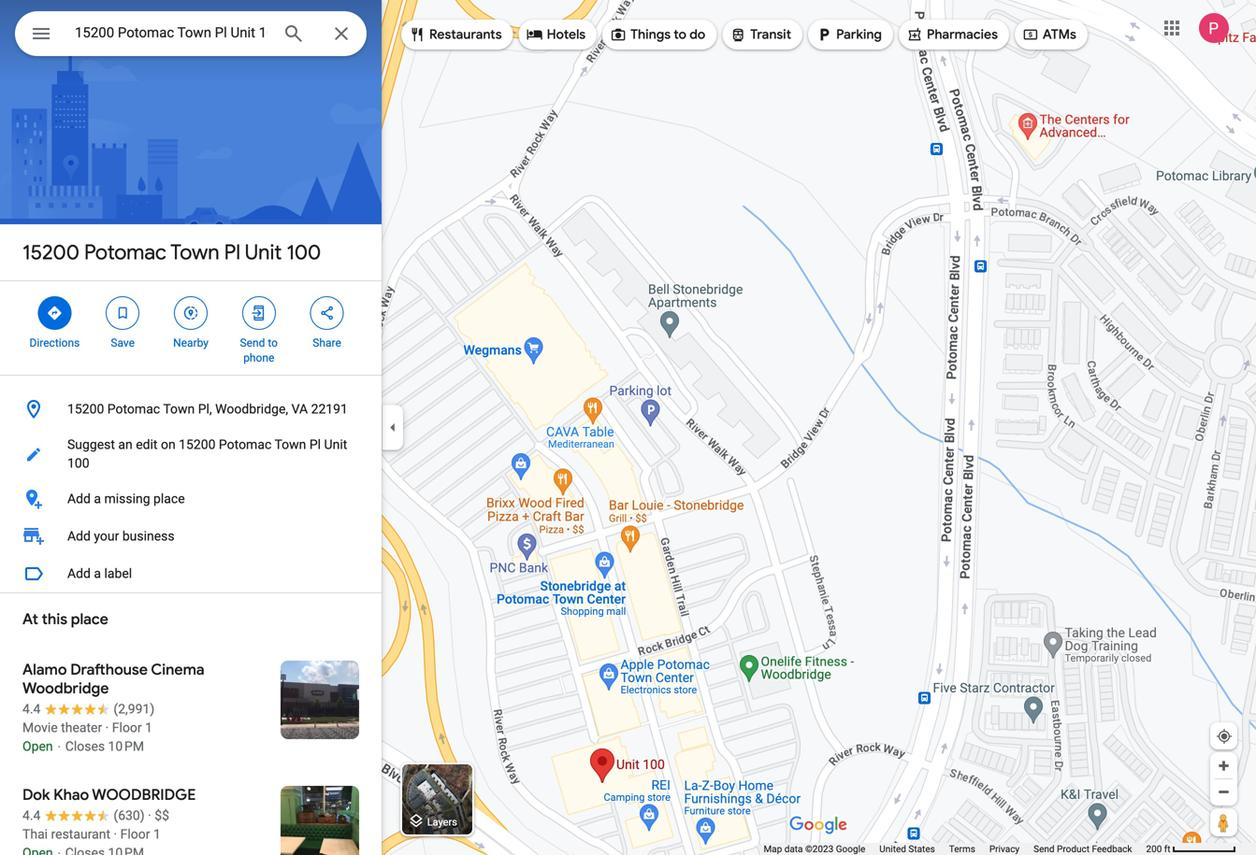 Task type: locate. For each thing, give the bounding box(es) containing it.
· left price: moderate image
[[148, 809, 151, 824]]

a left label
[[94, 566, 101, 582]]

4.4 stars 2,991 reviews image
[[22, 700, 155, 719]]

0 vertical spatial 4.4
[[22, 702, 41, 717]]

do
[[689, 26, 705, 43]]

send left "product"
[[1034, 844, 1055, 855]]

parking
[[836, 26, 882, 43]]

show your location image
[[1216, 729, 1233, 745]]

200 ft button
[[1146, 844, 1236, 855]]

a inside button
[[94, 566, 101, 582]]

a for missing
[[94, 491, 101, 507]]

15200 potomac town pl, woodbridge, va 22191 button
[[0, 391, 382, 428]]

1 4.4 from the top
[[22, 702, 41, 717]]

15200 inside "button"
[[67, 402, 104, 417]]

add left missing
[[67, 491, 91, 507]]

an
[[118, 437, 133, 453]]

1 down (2,991)
[[145, 721, 152, 736]]

restaurants
[[429, 26, 502, 43]]

privacy
[[989, 844, 1020, 855]]

2 vertical spatial town
[[274, 437, 306, 453]]

2 4.4 from the top
[[22, 809, 41, 824]]

1 inside movie theater · floor 1 open ⋅ closes 10 pm
[[145, 721, 152, 736]]

1 vertical spatial a
[[94, 566, 101, 582]]


[[730, 24, 747, 45]]

a left missing
[[94, 491, 101, 507]]

15200 up the 
[[22, 239, 79, 266]]

price: moderate image
[[155, 809, 169, 824]]

2 vertical spatial potomac
[[219, 437, 271, 453]]

1 vertical spatial send
[[1034, 844, 1055, 855]]

1 vertical spatial to
[[268, 337, 278, 350]]

map data ©2023 google
[[764, 844, 865, 855]]

add left your
[[67, 529, 91, 544]]

©2023
[[805, 844, 834, 855]]

terms button
[[949, 844, 975, 856]]

floor down the (630)
[[120, 827, 150, 843]]

floor
[[112, 721, 142, 736], [120, 827, 150, 843]]

things
[[630, 26, 671, 43]]

2 vertical spatial ·
[[114, 827, 117, 843]]

town
[[170, 239, 219, 266], [163, 402, 195, 417], [274, 437, 306, 453]]

3 add from the top
[[67, 566, 91, 582]]

drafthouse
[[70, 661, 148, 680]]

· inside movie theater · floor 1 open ⋅ closes 10 pm
[[105, 721, 109, 736]]

0 vertical spatial add
[[67, 491, 91, 507]]

15200 potomac town pl, woodbridge, va 22191
[[67, 402, 348, 417]]

to left do
[[674, 26, 686, 43]]

footer
[[764, 844, 1146, 856]]

1 vertical spatial unit
[[324, 437, 347, 453]]

1 vertical spatial 4.4
[[22, 809, 41, 824]]

town down va at left top
[[274, 437, 306, 453]]

0 vertical spatial ·
[[105, 721, 109, 736]]

add
[[67, 491, 91, 507], [67, 529, 91, 544], [67, 566, 91, 582]]

1 vertical spatial potomac
[[107, 402, 160, 417]]

place inside "button"
[[153, 491, 185, 507]]

1 vertical spatial town
[[163, 402, 195, 417]]

edit
[[136, 437, 158, 453]]

google
[[836, 844, 865, 855]]

15200 for 15200 potomac town pl unit 100
[[22, 239, 79, 266]]

to
[[674, 26, 686, 43], [268, 337, 278, 350]]

potomac up 
[[84, 239, 166, 266]]


[[319, 303, 335, 324]]

unit
[[245, 239, 282, 266], [324, 437, 347, 453]]

·
[[105, 721, 109, 736], [148, 809, 151, 824], [114, 827, 117, 843]]

1 down · $$
[[153, 827, 161, 843]]

khao
[[53, 786, 89, 805]]

0 horizontal spatial 1
[[145, 721, 152, 736]]

send product feedback
[[1034, 844, 1132, 855]]

2 vertical spatial add
[[67, 566, 91, 582]]

send for send to phone
[[240, 337, 265, 350]]

send inside send to phone
[[240, 337, 265, 350]]

suggest an edit on 15200 potomac town pl unit 100 button
[[0, 428, 382, 481]]

send inside button
[[1034, 844, 1055, 855]]

0 horizontal spatial unit
[[245, 239, 282, 266]]

100 down suggest on the bottom left of the page
[[67, 456, 89, 471]]

a inside "button"
[[94, 491, 101, 507]]

0 vertical spatial a
[[94, 491, 101, 507]]

4.4 stars 630 reviews image
[[22, 807, 145, 826]]

0 horizontal spatial to
[[268, 337, 278, 350]]

add inside "button"
[[67, 491, 91, 507]]

15200 potomac town pl unit 100 main content
[[0, 0, 382, 856]]

1 vertical spatial pl
[[309, 437, 321, 453]]

add for add a missing place
[[67, 491, 91, 507]]

1 horizontal spatial pl
[[309, 437, 321, 453]]

1 vertical spatial add
[[67, 529, 91, 544]]

google account: payton hansen  
(payton.hansen@adept.ai) image
[[1199, 13, 1229, 43]]

0 vertical spatial send
[[240, 337, 265, 350]]

potomac up an
[[107, 402, 160, 417]]

· down the (630)
[[114, 827, 117, 843]]

united states button
[[879, 844, 935, 856]]

terms
[[949, 844, 975, 855]]

2 add from the top
[[67, 529, 91, 544]]

0 horizontal spatial ·
[[105, 721, 109, 736]]

none field inside 15200 potomac town pl unit 100, woodbridge, va 22191 field
[[75, 22, 267, 44]]

15200 up suggest on the bottom left of the page
[[67, 402, 104, 417]]

at this place
[[22, 610, 108, 629]]

2 horizontal spatial ·
[[148, 809, 151, 824]]

0 horizontal spatial place
[[71, 610, 108, 629]]


[[526, 24, 543, 45]]

1 horizontal spatial to
[[674, 26, 686, 43]]

1 horizontal spatial send
[[1034, 844, 1055, 855]]

phone
[[243, 352, 274, 365]]

0 horizontal spatial pl
[[224, 239, 240, 266]]

privacy button
[[989, 844, 1020, 856]]

floor up 10 pm
[[112, 721, 142, 736]]

nearby
[[173, 337, 208, 350]]

 button
[[15, 11, 67, 60]]

0 vertical spatial floor
[[112, 721, 142, 736]]

0 vertical spatial to
[[674, 26, 686, 43]]

to up phone
[[268, 337, 278, 350]]

0 horizontal spatial send
[[240, 337, 265, 350]]

4.4 up thai
[[22, 809, 41, 824]]

100 up 
[[287, 239, 321, 266]]

1 horizontal spatial ·
[[114, 827, 117, 843]]

to inside send to phone
[[268, 337, 278, 350]]

pl
[[224, 239, 240, 266], [309, 437, 321, 453]]

100 inside suggest an edit on 15200 potomac town pl unit 100
[[67, 456, 89, 471]]

1 horizontal spatial unit
[[324, 437, 347, 453]]

1 vertical spatial floor
[[120, 827, 150, 843]]

100
[[287, 239, 321, 266], [67, 456, 89, 471]]

1 vertical spatial 15200
[[67, 402, 104, 417]]

pl up actions for 15200 potomac town pl unit 100 region
[[224, 239, 240, 266]]

floor for ⋅ closes 10 pm
[[112, 721, 142, 736]]

missing
[[104, 491, 150, 507]]

a for label
[[94, 566, 101, 582]]

place right missing
[[153, 491, 185, 507]]

0 vertical spatial town
[[170, 239, 219, 266]]

dok
[[22, 786, 50, 805]]

0 vertical spatial 1
[[145, 721, 152, 736]]

None field
[[75, 22, 267, 44]]

1 a from the top
[[94, 491, 101, 507]]

send up phone
[[240, 337, 265, 350]]

states
[[908, 844, 935, 855]]

0 horizontal spatial 100
[[67, 456, 89, 471]]

hotels
[[547, 26, 586, 43]]

show street view coverage image
[[1210, 809, 1237, 837]]

place right the this
[[71, 610, 108, 629]]

add a missing place
[[67, 491, 185, 507]]

to inside  things to do
[[674, 26, 686, 43]]

town up ""
[[170, 239, 219, 266]]

4.4
[[22, 702, 41, 717], [22, 809, 41, 824]]

send to phone
[[240, 337, 278, 365]]

2 vertical spatial 15200
[[179, 437, 216, 453]]

0 vertical spatial 15200
[[22, 239, 79, 266]]

add a missing place button
[[0, 481, 382, 518]]


[[114, 303, 131, 324]]

unit down 22191 at left
[[324, 437, 347, 453]]

· right theater
[[105, 721, 109, 736]]

15200 right 'on'
[[179, 437, 216, 453]]

1 horizontal spatial 100
[[287, 239, 321, 266]]

0 vertical spatial potomac
[[84, 239, 166, 266]]


[[816, 24, 832, 45]]

1 horizontal spatial 1
[[153, 827, 161, 843]]

1 vertical spatial 100
[[67, 456, 89, 471]]

4.4 for (630)
[[22, 809, 41, 824]]

a
[[94, 491, 101, 507], [94, 566, 101, 582]]

1 vertical spatial place
[[71, 610, 108, 629]]

0 vertical spatial place
[[153, 491, 185, 507]]

pl down 22191 at left
[[309, 437, 321, 453]]

1
[[145, 721, 152, 736], [153, 827, 161, 843]]

1 vertical spatial 1
[[153, 827, 161, 843]]

0 vertical spatial unit
[[245, 239, 282, 266]]

· for floor 1
[[114, 827, 117, 843]]

1 vertical spatial ·
[[148, 809, 151, 824]]

add your business link
[[0, 518, 382, 556]]

potomac down woodbridge,
[[219, 437, 271, 453]]

add left label
[[67, 566, 91, 582]]

· for ⋅ closes 10 pm
[[105, 721, 109, 736]]

unit up 
[[245, 239, 282, 266]]

floor inside movie theater · floor 1 open ⋅ closes 10 pm
[[112, 721, 142, 736]]

15200
[[22, 239, 79, 266], [67, 402, 104, 417], [179, 437, 216, 453]]

town left the pl,
[[163, 402, 195, 417]]

1 horizontal spatial place
[[153, 491, 185, 507]]

10 pm
[[108, 739, 144, 755]]

1 add from the top
[[67, 491, 91, 507]]

2 a from the top
[[94, 566, 101, 582]]

send for send product feedback
[[1034, 844, 1055, 855]]

footer containing map data ©2023 google
[[764, 844, 1146, 856]]

potomac inside suggest an edit on 15200 potomac town pl unit 100
[[219, 437, 271, 453]]

potomac inside "button"
[[107, 402, 160, 417]]

15200 for 15200 potomac town pl, woodbridge, va 22191
[[67, 402, 104, 417]]

theater
[[61, 721, 102, 736]]

0 vertical spatial pl
[[224, 239, 240, 266]]

place
[[153, 491, 185, 507], [71, 610, 108, 629]]

town for pl
[[170, 239, 219, 266]]

4.4 up movie
[[22, 702, 41, 717]]

share
[[313, 337, 341, 350]]

 restaurants
[[409, 24, 502, 45]]

town inside "button"
[[163, 402, 195, 417]]

add inside button
[[67, 566, 91, 582]]

on
[[161, 437, 176, 453]]



Task type: vqa. For each thing, say whether or not it's contained in the screenshot.
Area,
no



Task type: describe. For each thing, give the bounding box(es) containing it.

[[250, 303, 267, 324]]

unit inside suggest an edit on 15200 potomac town pl unit 100
[[324, 437, 347, 453]]

business
[[122, 529, 175, 544]]

pl,
[[198, 402, 212, 417]]

⋅
[[56, 739, 62, 755]]

potomac for pl
[[84, 239, 166, 266]]

pl inside suggest an edit on 15200 potomac town pl unit 100
[[309, 437, 321, 453]]

directions
[[29, 337, 80, 350]]

pharmacies
[[927, 26, 998, 43]]


[[46, 303, 63, 324]]

send product feedback button
[[1034, 844, 1132, 856]]

 hotels
[[526, 24, 586, 45]]

15200 Potomac Town Pl Unit 100, Woodbridge, VA 22191 field
[[15, 11, 367, 56]]

thai
[[22, 827, 48, 843]]

actions for 15200 potomac town pl unit 100 region
[[0, 282, 382, 375]]


[[1022, 24, 1039, 45]]

map
[[764, 844, 782, 855]]

zoom in image
[[1217, 759, 1231, 773]]

4.4 for (2,991)
[[22, 702, 41, 717]]

feedback
[[1092, 844, 1132, 855]]

woodbridge,
[[215, 402, 288, 417]]

(2,991)
[[114, 702, 155, 717]]

town inside suggest an edit on 15200 potomac town pl unit 100
[[274, 437, 306, 453]]


[[610, 24, 627, 45]]

town for pl,
[[163, 402, 195, 417]]

0 vertical spatial 100
[[287, 239, 321, 266]]

zoom out image
[[1217, 786, 1231, 800]]

alamo
[[22, 661, 67, 680]]

200
[[1146, 844, 1162, 855]]

transit
[[750, 26, 791, 43]]

 things to do
[[610, 24, 705, 45]]

save
[[111, 337, 135, 350]]

 search field
[[15, 11, 367, 60]]


[[182, 303, 199, 324]]

· $$
[[148, 809, 169, 824]]

(630)
[[114, 809, 145, 824]]

thai restaurant · floor 1
[[22, 827, 161, 843]]

data
[[784, 844, 803, 855]]

product
[[1057, 844, 1090, 855]]

google maps element
[[0, 0, 1256, 856]]

suggest an edit on 15200 potomac town pl unit 100
[[67, 437, 347, 471]]

movie
[[22, 721, 58, 736]]

potomac for pl,
[[107, 402, 160, 417]]

1 for movie theater · floor 1 open ⋅ closes 10 pm
[[145, 721, 152, 736]]

add a label button
[[0, 556, 382, 593]]

add for add your business
[[67, 529, 91, 544]]

your
[[94, 529, 119, 544]]

 parking
[[816, 24, 882, 45]]

$$
[[155, 809, 169, 824]]

200 ft
[[1146, 844, 1170, 855]]

add a label
[[67, 566, 132, 582]]


[[409, 24, 426, 45]]

 pharmacies
[[906, 24, 998, 45]]


[[30, 20, 52, 47]]

woodbridge
[[92, 786, 196, 805]]

suggest
[[67, 437, 115, 453]]

open
[[22, 739, 53, 755]]

add your business
[[67, 529, 175, 544]]

at
[[22, 610, 38, 629]]

 transit
[[730, 24, 791, 45]]

alamo drafthouse cinema woodbridge
[[22, 661, 204, 699]]

cinema
[[151, 661, 204, 680]]

this
[[42, 610, 67, 629]]

 atms
[[1022, 24, 1076, 45]]

add for add a label
[[67, 566, 91, 582]]


[[906, 24, 923, 45]]

label
[[104, 566, 132, 582]]

woodbridge
[[22, 679, 109, 699]]

closes
[[65, 739, 105, 755]]

restaurant
[[51, 827, 110, 843]]

movie theater · floor 1 open ⋅ closes 10 pm
[[22, 721, 152, 755]]

united states
[[879, 844, 935, 855]]

collapse side panel image
[[383, 418, 403, 438]]

floor for floor 1
[[120, 827, 150, 843]]

united
[[879, 844, 906, 855]]

15200 potomac town pl unit 100
[[22, 239, 321, 266]]

ft
[[1164, 844, 1170, 855]]

atms
[[1043, 26, 1076, 43]]

15200 inside suggest an edit on 15200 potomac town pl unit 100
[[179, 437, 216, 453]]

va
[[291, 402, 308, 417]]

layers
[[427, 817, 457, 828]]

1 for thai restaurant · floor 1
[[153, 827, 161, 843]]

dok khao woodbridge
[[22, 786, 196, 805]]

footer inside google maps element
[[764, 844, 1146, 856]]



